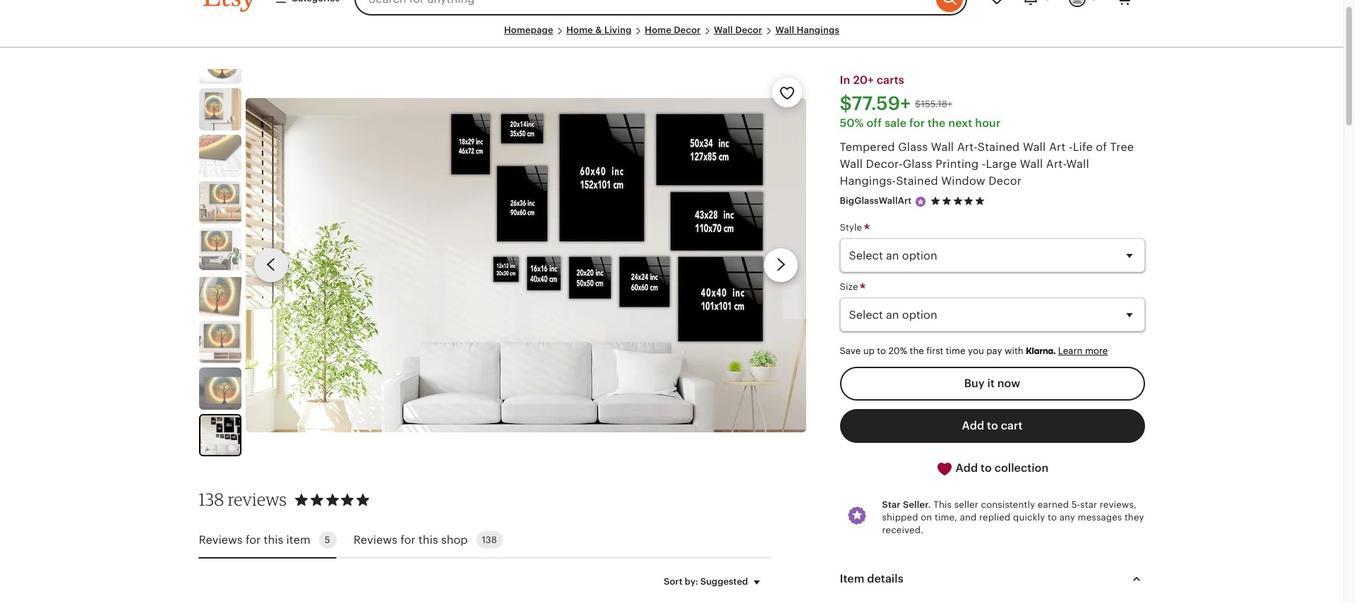 Task type: vqa. For each thing, say whether or not it's contained in the screenshot.
WINTER HAS SPOKEN. LISTEN UP…
no



Task type: describe. For each thing, give the bounding box(es) containing it.
wall left art
[[1024, 141, 1047, 153]]

for for reviews for this shop
[[401, 535, 416, 547]]

1 vertical spatial art-
[[1047, 158, 1067, 170]]

this for item
[[264, 535, 284, 547]]

time
[[946, 346, 966, 357]]

any
[[1060, 513, 1076, 523]]

style
[[840, 222, 865, 233]]

living
[[605, 25, 632, 35]]

with
[[1005, 346, 1024, 357]]

received.
[[883, 526, 924, 536]]

sort
[[664, 577, 683, 588]]

item details button
[[828, 563, 1158, 597]]

to inside 'this seller consistently earned 5-star reviews, shipped on time, and replied quickly to any messages they received.'
[[1048, 513, 1058, 523]]

wall hangings
[[776, 25, 840, 35]]

this
[[934, 500, 952, 510]]

it
[[988, 378, 995, 390]]

0 vertical spatial glass
[[899, 141, 928, 153]]

star seller.
[[883, 500, 932, 510]]

menu bar containing homepage
[[203, 24, 1141, 48]]

5-
[[1072, 500, 1081, 510]]

carts
[[877, 74, 905, 86]]

tempered glass wall art-stained wall art life of tree wall image 9 image
[[199, 368, 241, 411]]

home decor
[[645, 25, 701, 35]]

tree
[[1111, 141, 1135, 153]]

20%
[[889, 346, 908, 357]]

&
[[596, 25, 602, 35]]

wall right large
[[1021, 158, 1044, 170]]

messages
[[1078, 513, 1123, 523]]

hour
[[976, 117, 1001, 129]]

you
[[969, 346, 985, 357]]

more
[[1086, 346, 1109, 357]]

2 horizontal spatial for
[[910, 117, 925, 129]]

home & living link
[[567, 25, 632, 35]]

home for home decor
[[645, 25, 672, 35]]

tempered glass wall art-stained wall art life of tree wall image 8 image
[[199, 322, 241, 364]]

seller
[[955, 500, 979, 510]]

sort by: suggested
[[664, 577, 748, 588]]

item details
[[840, 574, 904, 586]]

add to cart button
[[840, 410, 1145, 443]]

first
[[927, 346, 944, 357]]

up
[[864, 346, 875, 357]]

wall decor
[[714, 25, 763, 35]]

tempered glass wall art-stained wall art life of tree wall image 4 image
[[199, 135, 241, 177]]

tempered glass wall art-stained wall art -life of tree wall decor-glass printing -large wall art-wall hangings-stained window decor
[[840, 141, 1135, 187]]

size
[[840, 282, 861, 292]]

20+
[[854, 74, 874, 86]]

reviews for this item
[[199, 535, 311, 547]]

printing
[[936, 158, 979, 170]]

tempered
[[840, 141, 896, 153]]

1 horizontal spatial tempered glass wall art-stained wall art life of tree wall image 10 image
[[245, 98, 806, 433]]

138 for 138 reviews
[[199, 490, 224, 511]]

they
[[1125, 513, 1145, 523]]

and
[[960, 513, 977, 523]]

reviews for reviews for this item
[[199, 535, 243, 547]]

sort by: suggested button
[[654, 568, 776, 598]]

the for 20%
[[910, 346, 925, 357]]

learn
[[1059, 346, 1083, 357]]

in
[[840, 74, 851, 86]]

item
[[840, 574, 865, 586]]

5
[[325, 536, 330, 546]]

shop
[[441, 535, 468, 547]]

homepage link
[[504, 25, 554, 35]]

wall right the home decor
[[714, 25, 733, 35]]

bigglasswallart link
[[840, 196, 912, 207]]

wall up "printing"
[[932, 141, 955, 153]]

quickly
[[1014, 513, 1046, 523]]

item
[[286, 535, 311, 547]]

next
[[949, 117, 973, 129]]

add to collection button
[[840, 452, 1145, 486]]

star
[[883, 500, 901, 510]]

replied
[[980, 513, 1011, 523]]

home decor link
[[645, 25, 701, 35]]

by:
[[685, 577, 699, 588]]

details
[[868, 574, 904, 586]]

save up to 20% the first time you pay with klarna. learn more
[[840, 346, 1109, 357]]

tempered glass wall art-stained wall art life of tree wall image 3 image
[[199, 88, 241, 131]]

wall left the hangings
[[776, 25, 795, 35]]

reviews for this shop
[[354, 535, 468, 547]]

to inside 'add to cart' button
[[988, 420, 999, 432]]

this seller consistently earned 5-star reviews, shipped on time, and replied quickly to any messages they received.
[[883, 500, 1145, 536]]

large
[[986, 158, 1017, 170]]

in 20+ carts
[[840, 74, 905, 86]]

life
[[1073, 141, 1093, 153]]

decor for home decor
[[674, 25, 701, 35]]

50% off sale for the next hour
[[840, 117, 1001, 129]]

this for shop
[[419, 535, 438, 547]]

earned
[[1038, 500, 1070, 510]]

$77.59+
[[840, 93, 911, 115]]

shipped
[[883, 513, 919, 523]]

buy
[[965, 378, 985, 390]]

Search for anything text field
[[355, 0, 933, 16]]

pay
[[987, 346, 1003, 357]]

1 vertical spatial -
[[982, 158, 987, 170]]



Task type: locate. For each thing, give the bounding box(es) containing it.
50%
[[840, 117, 864, 129]]

1 horizontal spatial for
[[401, 535, 416, 547]]

1 horizontal spatial this
[[419, 535, 438, 547]]

1 this from the left
[[264, 535, 284, 547]]

for down reviews
[[246, 535, 261, 547]]

to left collection
[[981, 463, 992, 475]]

1 vertical spatial the
[[910, 346, 925, 357]]

klarna.
[[1026, 346, 1056, 357]]

0 vertical spatial -
[[1069, 141, 1073, 153]]

-
[[1069, 141, 1073, 153], [982, 158, 987, 170]]

1 vertical spatial 138
[[482, 536, 497, 546]]

reviews
[[228, 490, 287, 511]]

collection
[[995, 463, 1049, 475]]

138 reviews
[[199, 490, 287, 511]]

0 vertical spatial add
[[963, 420, 985, 432]]

1 horizontal spatial -
[[1069, 141, 1073, 153]]

tab list containing reviews for this item
[[199, 524, 771, 560]]

0 vertical spatial art-
[[958, 141, 978, 153]]

add left cart
[[963, 420, 985, 432]]

learn more button
[[1059, 346, 1109, 357]]

0 horizontal spatial art-
[[958, 141, 978, 153]]

buy it now button
[[840, 367, 1145, 401]]

cart
[[1001, 420, 1023, 432]]

wall down tempered
[[840, 158, 863, 170]]

add for add to cart
[[963, 420, 985, 432]]

0 horizontal spatial stained
[[897, 175, 939, 187]]

sale
[[885, 117, 907, 129]]

add to collection
[[953, 463, 1049, 475]]

banner
[[178, 0, 1167, 24]]

star_seller image
[[915, 196, 928, 208]]

art- up "printing"
[[958, 141, 978, 153]]

home down search for anything text field
[[645, 25, 672, 35]]

0 vertical spatial stained
[[978, 141, 1020, 153]]

stained
[[978, 141, 1020, 153], [897, 175, 939, 187]]

0 vertical spatial the
[[928, 117, 946, 129]]

decor
[[674, 25, 701, 35], [736, 25, 763, 35], [989, 175, 1022, 187]]

wall down life
[[1067, 158, 1090, 170]]

add for add to collection
[[956, 463, 978, 475]]

wall hangings link
[[776, 25, 840, 35]]

home for home & living
[[567, 25, 593, 35]]

1 horizontal spatial art-
[[1047, 158, 1067, 170]]

art-
[[958, 141, 978, 153], [1047, 158, 1067, 170]]

reviews for reviews for this shop
[[354, 535, 398, 547]]

2 home from the left
[[645, 25, 672, 35]]

$77.59+ $155.18+
[[840, 93, 953, 115]]

suggested
[[701, 577, 748, 588]]

decor for wall decor
[[736, 25, 763, 35]]

window
[[942, 175, 986, 187]]

of
[[1097, 141, 1108, 153]]

1 reviews from the left
[[199, 535, 243, 547]]

add to cart
[[963, 420, 1023, 432]]

seller.
[[903, 500, 932, 510]]

for right 'sale'
[[910, 117, 925, 129]]

this left the shop
[[419, 535, 438, 547]]

time,
[[935, 513, 958, 523]]

138 left reviews
[[199, 490, 224, 511]]

0 horizontal spatial -
[[982, 158, 987, 170]]

glass up star_seller image
[[903, 158, 933, 170]]

to inside add to collection button
[[981, 463, 992, 475]]

1 horizontal spatial decor
[[736, 25, 763, 35]]

reviews right 5
[[354, 535, 398, 547]]

1 vertical spatial stained
[[897, 175, 939, 187]]

save
[[840, 346, 861, 357]]

home
[[567, 25, 593, 35], [645, 25, 672, 35]]

to
[[878, 346, 887, 357], [988, 420, 999, 432], [981, 463, 992, 475], [1048, 513, 1058, 523]]

reviews,
[[1100, 500, 1137, 510]]

the for for
[[928, 117, 946, 129]]

homepage
[[504, 25, 554, 35]]

for left the shop
[[401, 535, 416, 547]]

reviews
[[199, 535, 243, 547], [354, 535, 398, 547]]

2 this from the left
[[419, 535, 438, 547]]

consistently
[[982, 500, 1036, 510]]

this
[[264, 535, 284, 547], [419, 535, 438, 547]]

home & living
[[567, 25, 632, 35]]

home left &
[[567, 25, 593, 35]]

138
[[199, 490, 224, 511], [482, 536, 497, 546]]

0 horizontal spatial the
[[910, 346, 925, 357]]

menu bar
[[203, 24, 1141, 48]]

add up seller
[[956, 463, 978, 475]]

decor inside the "tempered glass wall art-stained wall art -life of tree wall decor-glass printing -large wall art-wall hangings-stained window decor"
[[989, 175, 1022, 187]]

0 horizontal spatial reviews
[[199, 535, 243, 547]]

hangings-
[[840, 175, 897, 187]]

0 horizontal spatial 138
[[199, 490, 224, 511]]

art
[[1050, 141, 1066, 153]]

1 vertical spatial glass
[[903, 158, 933, 170]]

now
[[998, 378, 1021, 390]]

0 horizontal spatial tempered glass wall art-stained wall art life of tree wall image 10 image
[[200, 416, 240, 456]]

this left item
[[264, 535, 284, 547]]

to left cart
[[988, 420, 999, 432]]

the
[[928, 117, 946, 129], [910, 346, 925, 357]]

tempered glass wall art-stained wall art life of tree wall image 5 image
[[199, 182, 241, 224]]

to down earned at the bottom right of the page
[[1048, 513, 1058, 523]]

the down $155.18+
[[928, 117, 946, 129]]

1 horizontal spatial the
[[928, 117, 946, 129]]

1 vertical spatial add
[[956, 463, 978, 475]]

$155.18+
[[916, 99, 953, 109]]

art- down art
[[1047, 158, 1067, 170]]

138 right the shop
[[482, 536, 497, 546]]

glass down 50% off sale for the next hour
[[899, 141, 928, 153]]

decor down large
[[989, 175, 1022, 187]]

tempered glass wall art-stained wall art life of tree wall image 6 image
[[199, 228, 241, 271]]

tab list
[[199, 524, 771, 560]]

138 for 138
[[482, 536, 497, 546]]

0 vertical spatial 138
[[199, 490, 224, 511]]

stained up large
[[978, 141, 1020, 153]]

on
[[921, 513, 933, 523]]

tempered glass wall art-stained wall art life of tree wall image 10 image
[[245, 98, 806, 433], [200, 416, 240, 456]]

1 home from the left
[[567, 25, 593, 35]]

- right art
[[1069, 141, 1073, 153]]

1 horizontal spatial reviews
[[354, 535, 398, 547]]

tempered glass wall art-stained wall art life of tree wall image 7 image
[[199, 275, 241, 317]]

0 horizontal spatial for
[[246, 535, 261, 547]]

0 horizontal spatial decor
[[674, 25, 701, 35]]

wall
[[714, 25, 733, 35], [776, 25, 795, 35], [932, 141, 955, 153], [1024, 141, 1047, 153], [840, 158, 863, 170], [1021, 158, 1044, 170], [1067, 158, 1090, 170]]

hangings
[[797, 25, 840, 35]]

add
[[963, 420, 985, 432], [956, 463, 978, 475]]

0 horizontal spatial this
[[264, 535, 284, 547]]

star
[[1081, 500, 1098, 510]]

- up window on the top right of page
[[982, 158, 987, 170]]

None search field
[[355, 0, 967, 16]]

1 horizontal spatial home
[[645, 25, 672, 35]]

to right up
[[878, 346, 887, 357]]

for
[[910, 117, 925, 129], [246, 535, 261, 547], [401, 535, 416, 547]]

2 horizontal spatial decor
[[989, 175, 1022, 187]]

buy it now
[[965, 378, 1021, 390]]

1 horizontal spatial 138
[[482, 536, 497, 546]]

decor-
[[866, 158, 903, 170]]

stained up star_seller image
[[897, 175, 939, 187]]

decor down search for anything text field
[[674, 25, 701, 35]]

the left first
[[910, 346, 925, 357]]

glass
[[899, 141, 928, 153], [903, 158, 933, 170]]

1 horizontal spatial stained
[[978, 141, 1020, 153]]

off
[[867, 117, 882, 129]]

2 reviews from the left
[[354, 535, 398, 547]]

for for reviews for this item
[[246, 535, 261, 547]]

bigglasswallart
[[840, 196, 912, 207]]

wall decor link
[[714, 25, 763, 35]]

reviews down 138 reviews
[[199, 535, 243, 547]]

0 horizontal spatial home
[[567, 25, 593, 35]]

decor left "wall hangings"
[[736, 25, 763, 35]]



